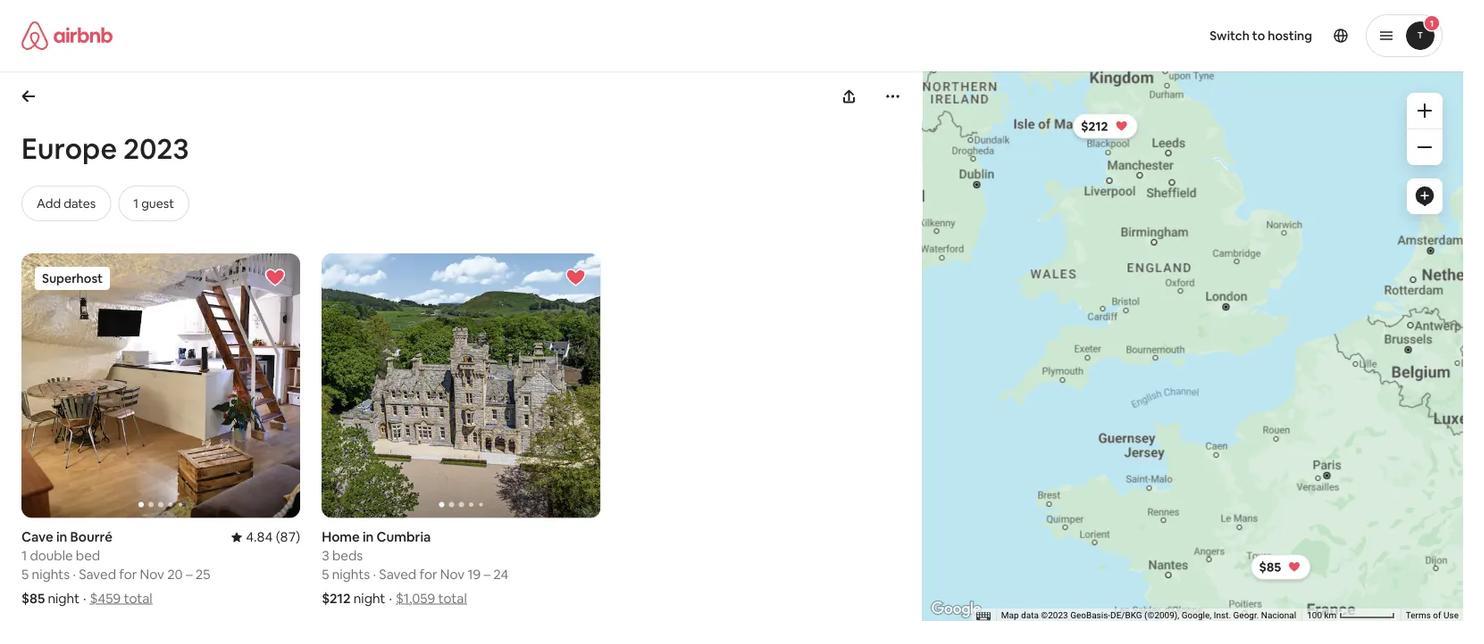 Task type: describe. For each thing, give the bounding box(es) containing it.
$212 inside "home in cumbria 3 beds 5 nights · saved for nov 19 – 24 $212 night · $1,059 total"
[[322, 591, 351, 608]]

100 km button
[[1302, 609, 1400, 622]]

remove from wishlist: home in cumbria image
[[565, 267, 586, 289]]

5 inside "home in cumbria 3 beds 5 nights · saved for nov 19 – 24 $212 night · $1,059 total"
[[322, 566, 329, 584]]

beds
[[332, 548, 363, 565]]

add a place to the map image
[[1414, 186, 1435, 207]]

km
[[1324, 611, 1337, 621]]

google map
including 2 saved stays. region
[[774, 14, 1464, 622]]

1 for 1 guest
[[133, 196, 139, 212]]

3
[[322, 548, 329, 565]]

$459 total button
[[90, 591, 152, 608]]

geobasis-
[[1070, 611, 1110, 621]]

$85 inside the cave in bourré 1 double bed 5 nights · saved for nov 20 – 25 $85 night · $459 total
[[21, 591, 45, 608]]

keyboard shortcuts image
[[976, 612, 991, 621]]

1 guest button
[[118, 186, 189, 222]]

night inside "home in cumbria 3 beds 5 nights · saved for nov 19 – 24 $212 night · $1,059 total"
[[354, 591, 385, 608]]

google,
[[1182, 611, 1212, 621]]

double
[[30, 548, 73, 565]]

1 for 1
[[1430, 17, 1434, 29]]

19
[[467, 566, 481, 584]]

zoom out image
[[1418, 140, 1432, 155]]

terms of use link
[[1406, 611, 1459, 621]]

to
[[1252, 28, 1265, 44]]

(©2009),
[[1144, 611, 1179, 621]]

5 inside the cave in bourré 1 double bed 5 nights · saved for nov 20 – 25 $85 night · $459 total
[[21, 566, 29, 584]]

100 km
[[1307, 611, 1339, 621]]

nov inside the cave in bourré 1 double bed 5 nights · saved for nov 20 – 25 $85 night · $459 total
[[140, 566, 164, 584]]

switch
[[1210, 28, 1250, 44]]

$1,059
[[396, 591, 435, 608]]

20
[[167, 566, 183, 584]]

in for cave
[[56, 529, 67, 546]]

total inside "home in cumbria 3 beds 5 nights · saved for nov 19 – 24 $212 night · $1,059 total"
[[438, 591, 467, 608]]

group for cave in bourré
[[21, 254, 300, 519]]

$212 button
[[1073, 114, 1138, 139]]

profile element
[[753, 0, 1443, 71]]

4.84 out of 5 average rating,  87 reviews image
[[232, 529, 300, 546]]

saved inside "home in cumbria 3 beds 5 nights · saved for nov 19 – 24 $212 night · $1,059 total"
[[379, 566, 416, 584]]

for inside "home in cumbria 3 beds 5 nights · saved for nov 19 – 24 $212 night · $1,059 total"
[[419, 566, 437, 584]]

in for home
[[363, 529, 374, 546]]

saved inside the cave in bourré 1 double bed 5 nights · saved for nov 20 – 25 $85 night · $459 total
[[79, 566, 116, 584]]

dates
[[64, 196, 96, 212]]

$212 inside button
[[1081, 118, 1108, 134]]

24
[[493, 566, 509, 584]]

bourré
[[70, 529, 112, 546]]

$85 button
[[1251, 555, 1311, 580]]



Task type: vqa. For each thing, say whether or not it's contained in the screenshot.
first the total from the left
yes



Task type: locate. For each thing, give the bounding box(es) containing it.
0 horizontal spatial group
[[21, 254, 300, 519]]

nov
[[140, 566, 164, 584], [440, 566, 465, 584]]

saved down bed
[[79, 566, 116, 584]]

1 vertical spatial $212
[[322, 591, 351, 608]]

1 horizontal spatial 5
[[322, 566, 329, 584]]

2 nov from the left
[[440, 566, 465, 584]]

1 5 from the left
[[21, 566, 29, 584]]

cumbria
[[377, 529, 431, 546]]

0 horizontal spatial $212
[[322, 591, 351, 608]]

europe 2023
[[21, 130, 189, 167]]

1 in from the left
[[56, 529, 67, 546]]

0 horizontal spatial saved
[[79, 566, 116, 584]]

1 down "cave"
[[21, 548, 27, 565]]

nights down beds
[[332, 566, 370, 584]]

2 saved from the left
[[379, 566, 416, 584]]

0 horizontal spatial $85
[[21, 591, 45, 608]]

4.84 (87)
[[246, 529, 300, 546]]

0 horizontal spatial for
[[119, 566, 137, 584]]

1 horizontal spatial 1
[[133, 196, 139, 212]]

nights down the double
[[32, 566, 70, 584]]

map
[[1001, 611, 1019, 621]]

geogr.
[[1233, 611, 1259, 621]]

add dates button
[[21, 186, 111, 222]]

for up $1,059 total button on the bottom of the page
[[419, 566, 437, 584]]

1 for from the left
[[119, 566, 137, 584]]

1 nights from the left
[[32, 566, 70, 584]]

night
[[48, 591, 80, 608], [354, 591, 385, 608]]

0 horizontal spatial night
[[48, 591, 80, 608]]

1 up zoom in image
[[1430, 17, 1434, 29]]

(87)
[[276, 529, 300, 546]]

2 vertical spatial 1
[[21, 548, 27, 565]]

1 inside the cave in bourré 1 double bed 5 nights · saved for nov 20 – 25 $85 night · $459 total
[[21, 548, 27, 565]]

– right 19
[[484, 566, 490, 584]]

$1,059 total button
[[396, 591, 467, 608]]

·
[[73, 566, 76, 584], [373, 566, 376, 584], [83, 591, 86, 608], [389, 591, 392, 608]]

for up $459 total button
[[119, 566, 137, 584]]

2 night from the left
[[354, 591, 385, 608]]

1 left guest
[[133, 196, 139, 212]]

zoom in image
[[1418, 104, 1432, 118]]

in inside "home in cumbria 3 beds 5 nights · saved for nov 19 – 24 $212 night · $1,059 total"
[[363, 529, 374, 546]]

1 guest
[[133, 196, 174, 212]]

for
[[119, 566, 137, 584], [419, 566, 437, 584]]

guest
[[141, 196, 174, 212]]

1 total from the left
[[124, 591, 152, 608]]

4.84
[[246, 529, 273, 546]]

– inside the cave in bourré 1 double bed 5 nights · saved for nov 20 – 25 $85 night · $459 total
[[186, 566, 192, 584]]

total inside the cave in bourré 1 double bed 5 nights · saved for nov 20 – 25 $85 night · $459 total
[[124, 591, 152, 608]]

nights
[[32, 566, 70, 584], [332, 566, 370, 584]]

in right home
[[363, 529, 374, 546]]

switch to hosting link
[[1199, 17, 1323, 54]]

total right $1,059 at left bottom
[[438, 591, 467, 608]]

nov left 19
[[440, 566, 465, 584]]

nights inside "home in cumbria 3 beds 5 nights · saved for nov 19 – 24 $212 night · $1,059 total"
[[332, 566, 370, 584]]

1 horizontal spatial $85
[[1259, 560, 1281, 576]]

terms
[[1406, 611, 1431, 621]]

of
[[1433, 611, 1441, 621]]

1 horizontal spatial $212
[[1081, 118, 1108, 134]]

1 inside dropdown button
[[1430, 17, 1434, 29]]

nov left 20
[[140, 566, 164, 584]]

5 down "cave"
[[21, 566, 29, 584]]

0 horizontal spatial nights
[[32, 566, 70, 584]]

1 horizontal spatial saved
[[379, 566, 416, 584]]

switch to hosting
[[1210, 28, 1312, 44]]

map data ©2023 geobasis-de/bkg (©2009), google, inst. geogr. nacional
[[1001, 611, 1296, 621]]

cave in bourré 1 double bed 5 nights · saved for nov 20 – 25 $85 night · $459 total
[[21, 529, 210, 608]]

terms of use
[[1406, 611, 1459, 621]]

hosting
[[1268, 28, 1312, 44]]

0 horizontal spatial 5
[[21, 566, 29, 584]]

0 horizontal spatial nov
[[140, 566, 164, 584]]

nacional
[[1261, 611, 1296, 621]]

night inside the cave in bourré 1 double bed 5 nights · saved for nov 20 – 25 $85 night · $459 total
[[48, 591, 80, 608]]

0 horizontal spatial 1
[[21, 548, 27, 565]]

– left 25
[[186, 566, 192, 584]]

1 horizontal spatial total
[[438, 591, 467, 608]]

in up the double
[[56, 529, 67, 546]]

1 horizontal spatial nights
[[332, 566, 370, 584]]

1 nov from the left
[[140, 566, 164, 584]]

home in cumbria 3 beds 5 nights · saved for nov 19 – 24 $212 night · $1,059 total
[[322, 529, 509, 608]]

– inside "home in cumbria 3 beds 5 nights · saved for nov 19 – 24 $212 night · $1,059 total"
[[484, 566, 490, 584]]

1 horizontal spatial in
[[363, 529, 374, 546]]

google image
[[927, 598, 986, 622]]

1 vertical spatial $85
[[21, 591, 45, 608]]

europe
[[21, 130, 117, 167]]

1 vertical spatial 1
[[133, 196, 139, 212]]

$85
[[1259, 560, 1281, 576], [21, 591, 45, 608]]

data
[[1021, 611, 1039, 621]]

5 down 3
[[322, 566, 329, 584]]

cave
[[21, 529, 53, 546]]

1 horizontal spatial for
[[419, 566, 437, 584]]

$85 up nacional on the bottom right
[[1259, 560, 1281, 576]]

$212
[[1081, 118, 1108, 134], [322, 591, 351, 608]]

nov inside "home in cumbria 3 beds 5 nights · saved for nov 19 – 24 $212 night · $1,059 total"
[[440, 566, 465, 584]]

1 inside 'dropdown button'
[[133, 196, 139, 212]]

add
[[37, 196, 61, 212]]

nights inside the cave in bourré 1 double bed 5 nights · saved for nov 20 – 25 $85 night · $459 total
[[32, 566, 70, 584]]

total right $459
[[124, 591, 152, 608]]

night left $459
[[48, 591, 80, 608]]

1 – from the left
[[186, 566, 192, 584]]

2 nights from the left
[[332, 566, 370, 584]]

$85 inside button
[[1259, 560, 1281, 576]]

©2023
[[1041, 611, 1068, 621]]

add dates
[[37, 196, 96, 212]]

0 horizontal spatial in
[[56, 529, 67, 546]]

saved up $1,059 at left bottom
[[379, 566, 416, 584]]

2 horizontal spatial 1
[[1430, 17, 1434, 29]]

2 total from the left
[[438, 591, 467, 608]]

1 button
[[1366, 14, 1443, 57]]

0 horizontal spatial –
[[186, 566, 192, 584]]

1 night from the left
[[48, 591, 80, 608]]

group for home in cumbria
[[322, 254, 601, 519]]

1 horizontal spatial group
[[322, 254, 601, 519]]

in
[[56, 529, 67, 546], [363, 529, 374, 546]]

group
[[21, 254, 300, 519], [322, 254, 601, 519]]

$459
[[90, 591, 121, 608]]

inst.
[[1214, 611, 1231, 621]]

2 group from the left
[[322, 254, 601, 519]]

saved
[[79, 566, 116, 584], [379, 566, 416, 584]]

25
[[195, 566, 210, 584]]

$85 down the double
[[21, 591, 45, 608]]

use
[[1444, 611, 1459, 621]]

night left $1,059 at left bottom
[[354, 591, 385, 608]]

0 horizontal spatial total
[[124, 591, 152, 608]]

2023
[[123, 130, 189, 167]]

0 vertical spatial $212
[[1081, 118, 1108, 134]]

for inside the cave in bourré 1 double bed 5 nights · saved for nov 20 – 25 $85 night · $459 total
[[119, 566, 137, 584]]

0 vertical spatial $85
[[1259, 560, 1281, 576]]

1 horizontal spatial –
[[484, 566, 490, 584]]

1
[[1430, 17, 1434, 29], [133, 196, 139, 212], [21, 548, 27, 565]]

2 for from the left
[[419, 566, 437, 584]]

remove from wishlist: cave in bourré image
[[265, 267, 286, 289]]

bed
[[76, 548, 100, 565]]

in inside the cave in bourré 1 double bed 5 nights · saved for nov 20 – 25 $85 night · $459 total
[[56, 529, 67, 546]]

total
[[124, 591, 152, 608], [438, 591, 467, 608]]

1 saved from the left
[[79, 566, 116, 584]]

home
[[322, 529, 360, 546]]

de/bkg
[[1110, 611, 1142, 621]]

1 group from the left
[[21, 254, 300, 519]]

0 vertical spatial 1
[[1430, 17, 1434, 29]]

1 horizontal spatial nov
[[440, 566, 465, 584]]

2 – from the left
[[484, 566, 490, 584]]

100
[[1307, 611, 1322, 621]]

5
[[21, 566, 29, 584], [322, 566, 329, 584]]

2 in from the left
[[363, 529, 374, 546]]

1 horizontal spatial night
[[354, 591, 385, 608]]

2 5 from the left
[[322, 566, 329, 584]]

–
[[186, 566, 192, 584], [484, 566, 490, 584]]



